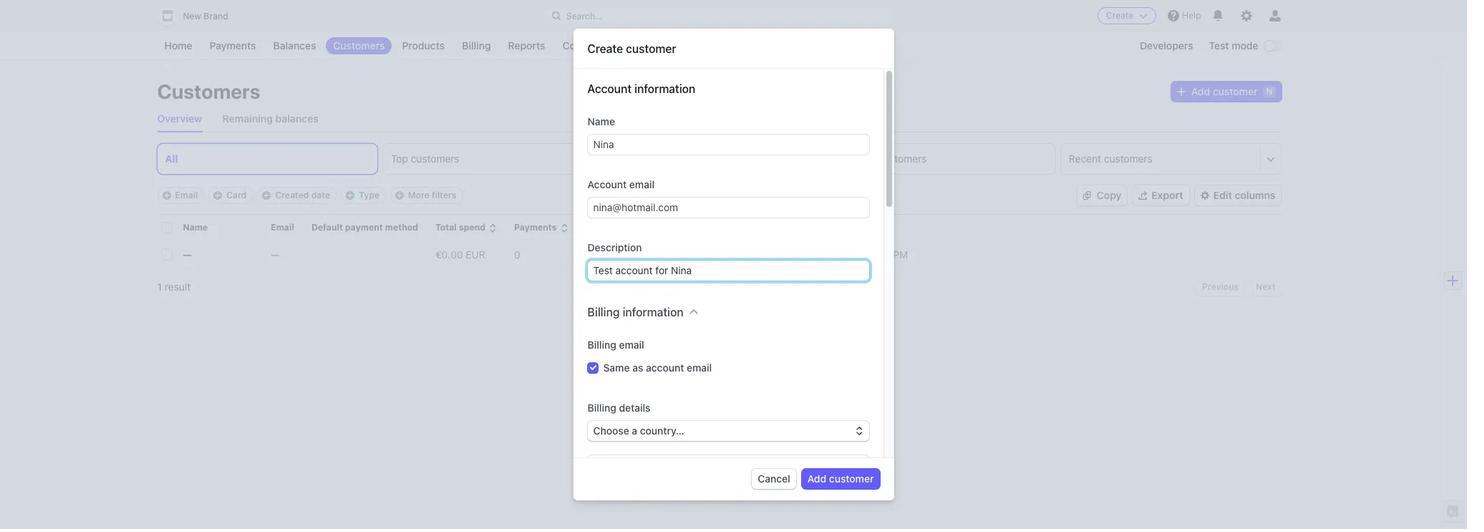 Task type: locate. For each thing, give the bounding box(es) containing it.
1 €0.00 eur link from the left
[[436, 243, 514, 266]]

0 vertical spatial account
[[588, 82, 632, 95]]

3 customers from the left
[[879, 153, 927, 165]]

— link down default
[[271, 243, 312, 266]]

0 vertical spatial tab list
[[157, 106, 1282, 133]]

€0.00 for 3rd €0.00 eur link from the left
[[653, 248, 681, 260]]

1 — link from the left
[[183, 243, 225, 266]]

— link
[[183, 243, 225, 266], [271, 243, 312, 266]]

Search… search field
[[544, 7, 896, 25]]

payments down the brand
[[210, 39, 256, 52]]

export button
[[1134, 186, 1190, 206]]

information
[[635, 82, 696, 95], [623, 306, 684, 319]]

information down more button
[[635, 82, 696, 95]]

1 horizontal spatial €0.00 eur
[[586, 248, 636, 260]]

2 customers from the left
[[665, 153, 713, 165]]

billing left reports
[[462, 39, 491, 52]]

create for create
[[1107, 10, 1134, 21]]

customers right repeat
[[879, 153, 927, 165]]

email down time
[[630, 178, 655, 191]]

add customer
[[1192, 85, 1258, 97], [808, 473, 874, 485]]

billing up 'billing email'
[[588, 306, 620, 319]]

1 vertical spatial customers
[[157, 80, 260, 103]]

0 horizontal spatial customer
[[626, 42, 677, 55]]

more inside button
[[620, 39, 644, 52]]

customers left products
[[333, 39, 385, 52]]

1 horizontal spatial created
[[832, 222, 867, 233]]

description
[[588, 241, 642, 254]]

new brand button
[[157, 6, 243, 26]]

1 — from the left
[[183, 248, 192, 260]]

name right select all option
[[183, 222, 208, 233]]

3 €0.00 eur from the left
[[653, 248, 703, 260]]

information for account information
[[635, 82, 696, 95]]

0 horizontal spatial €0.00
[[436, 248, 463, 260]]

email for billing email
[[619, 339, 645, 351]]

0 horizontal spatial €0.00 eur
[[436, 248, 486, 260]]

1 vertical spatial create
[[588, 42, 623, 55]]

remaining balances
[[222, 112, 319, 125]]

payments
[[210, 39, 256, 52], [514, 222, 557, 233]]

1 tab list from the top
[[157, 106, 1282, 133]]

billing for billing email
[[588, 339, 617, 351]]

more
[[620, 39, 644, 52], [408, 190, 430, 201]]

0 vertical spatial email
[[175, 190, 198, 201]]

email
[[175, 190, 198, 201], [271, 222, 294, 233]]

information up 'billing email'
[[623, 306, 684, 319]]

€0.00 down 'refunds'
[[586, 248, 613, 260]]

2 €0.00 eur link from the left
[[586, 243, 653, 266]]

test
[[1210, 39, 1230, 52]]

tab list up the name 'text field'
[[157, 106, 1282, 133]]

0 horizontal spatial — link
[[183, 243, 225, 266]]

1 horizontal spatial customer
[[830, 473, 874, 485]]

2 eur from the left
[[616, 248, 636, 260]]

billing email
[[588, 339, 645, 351]]

eur for 3rd €0.00 eur link from the left
[[683, 248, 703, 260]]

€0.00 eur up description text field
[[653, 248, 703, 260]]

same as account email
[[604, 362, 712, 374]]

3 eur from the left
[[683, 248, 703, 260]]

first-time customers link
[[609, 144, 830, 174]]

country…
[[640, 425, 685, 437]]

edit columns button
[[1195, 186, 1282, 206]]

customers right top
[[411, 153, 460, 165]]

2 account from the top
[[588, 178, 627, 191]]

create inside button
[[1107, 10, 1134, 21]]

choose a country… button
[[588, 421, 869, 441]]

1 horizontal spatial —
[[271, 248, 280, 260]]

€0.00 eur for first €0.00 eur link from left
[[436, 248, 486, 260]]

billing up same at bottom left
[[588, 339, 617, 351]]

created for created
[[832, 222, 867, 233]]

1 eur from the left
[[466, 248, 486, 260]]

add customer inside button
[[808, 473, 874, 485]]

add customer right cancel
[[808, 473, 874, 485]]

1 account from the top
[[588, 82, 632, 95]]

€0.00 eur for 3rd €0.00 eur link from the left
[[653, 248, 703, 260]]

toolbar
[[157, 187, 463, 204]]

0 vertical spatial information
[[635, 82, 696, 95]]

0 vertical spatial customers
[[333, 39, 385, 52]]

0 vertical spatial created
[[275, 190, 309, 201]]

default
[[312, 222, 343, 233]]

1 horizontal spatial email
[[271, 222, 294, 233]]

oct
[[832, 248, 849, 260]]

€0.00 eur link down the "spend"
[[436, 243, 514, 266]]

tab list up account email email field at the top of the page
[[157, 144, 1282, 174]]

account down "first-"
[[588, 178, 627, 191]]

spend
[[459, 222, 486, 233]]

payments link
[[202, 37, 263, 54]]

tab list containing all
[[157, 144, 1282, 174]]

€0.00 eur link down 'refunds'
[[586, 243, 653, 266]]

billing for billing information
[[588, 306, 620, 319]]

1 vertical spatial created
[[832, 222, 867, 233]]

toolbar containing email
[[157, 187, 463, 204]]

€0.00 eur down total spend
[[436, 248, 486, 260]]

name
[[588, 115, 615, 128], [183, 222, 208, 233]]

add right cancel
[[808, 473, 827, 485]]

add inside button
[[808, 473, 827, 485]]

a
[[632, 425, 638, 437]]

account down the create customer
[[588, 82, 632, 95]]

billing information
[[588, 306, 684, 319]]

€0.00 eur link down account email email field at the top of the page
[[653, 243, 745, 266]]

3 €0.00 from the left
[[653, 248, 681, 260]]

customers inside recent customers link
[[1105, 153, 1153, 165]]

billing up choose
[[588, 402, 617, 414]]

1 horizontal spatial create
[[1107, 10, 1134, 21]]

email right add email icon
[[175, 190, 198, 201]]

customers right time
[[665, 153, 713, 165]]

0 horizontal spatial create
[[588, 42, 623, 55]]

2 horizontal spatial eur
[[683, 248, 703, 260]]

add card image
[[214, 191, 222, 200]]

0 horizontal spatial eur
[[466, 248, 486, 260]]

1 vertical spatial email
[[619, 339, 645, 351]]

1 horizontal spatial eur
[[616, 248, 636, 260]]

0 vertical spatial name
[[588, 115, 615, 128]]

1 vertical spatial add customer
[[808, 473, 874, 485]]

1 horizontal spatial more
[[620, 39, 644, 52]]

4 customers from the left
[[1105, 153, 1153, 165]]

1 vertical spatial information
[[623, 306, 684, 319]]

created up oct on the right top
[[832, 222, 867, 233]]

2 horizontal spatial €0.00 eur
[[653, 248, 703, 260]]

— link right select item option
[[183, 243, 225, 266]]

home link
[[157, 37, 200, 54]]

€0.00 eur down 'refunds'
[[586, 248, 636, 260]]

email
[[630, 178, 655, 191], [619, 339, 645, 351], [687, 362, 712, 374]]

— right select item option
[[183, 248, 192, 260]]

2 vertical spatial customer
[[830, 473, 874, 485]]

1 result
[[157, 281, 191, 293]]

1 horizontal spatial add
[[1192, 85, 1211, 97]]

€0.00 eur
[[436, 248, 486, 260], [586, 248, 636, 260], [653, 248, 703, 260]]

€0.00 eur for second €0.00 eur link from the right
[[586, 248, 636, 260]]

eur for second €0.00 eur link from the right
[[616, 248, 636, 260]]

customers for top customers
[[411, 153, 460, 165]]

0 vertical spatial email
[[630, 178, 655, 191]]

reports
[[508, 39, 546, 52]]

email right account
[[687, 362, 712, 374]]

new
[[183, 11, 201, 21]]

created right add created date icon
[[275, 190, 309, 201]]

— down add created date icon
[[271, 248, 280, 260]]

€0.00 eur link
[[436, 243, 514, 266], [586, 243, 653, 266], [653, 243, 745, 266]]

billing link
[[455, 37, 498, 54]]

add
[[1192, 85, 1211, 97], [808, 473, 827, 485]]

more right add more filters icon
[[408, 190, 430, 201]]

7:21
[[869, 248, 891, 260]]

tab list
[[157, 106, 1282, 133], [157, 144, 1282, 174]]

payments up the 0 link
[[514, 222, 557, 233]]

2 horizontal spatial €0.00
[[653, 248, 681, 260]]

customers inside first-time customers link
[[665, 153, 713, 165]]

billing
[[462, 39, 491, 52], [588, 306, 620, 319], [588, 339, 617, 351], [588, 402, 617, 414]]

date
[[311, 190, 330, 201]]

€0.00 right description
[[653, 248, 681, 260]]

account information
[[588, 82, 696, 95]]

2 €0.00 from the left
[[586, 248, 613, 260]]

filters
[[432, 190, 457, 201]]

1 customers from the left
[[411, 153, 460, 165]]

same
[[604, 362, 630, 374]]

payment
[[345, 222, 383, 233]]

eur down the "spend"
[[466, 248, 486, 260]]

Select All checkbox
[[162, 223, 172, 233]]

€0.00 down the total
[[436, 248, 463, 260]]

1 horizontal spatial name
[[588, 115, 615, 128]]

0 horizontal spatial created
[[275, 190, 309, 201]]

€0.00 for first €0.00 eur link from left
[[436, 248, 463, 260]]

more for more filters
[[408, 190, 430, 201]]

1 vertical spatial customer
[[1214, 85, 1258, 97]]

overview
[[157, 112, 202, 125]]

0 horizontal spatial add customer
[[808, 473, 874, 485]]

0 vertical spatial more
[[620, 39, 644, 52]]

customers inside "top customers" link
[[411, 153, 460, 165]]

1 vertical spatial add
[[808, 473, 827, 485]]

add more filters image
[[395, 191, 404, 200]]

Select Item checkbox
[[162, 249, 172, 259]]

customers inside repeat customers link
[[879, 153, 927, 165]]

0 horizontal spatial name
[[183, 222, 208, 233]]

more inside toolbar
[[408, 190, 430, 201]]

eur up description text field
[[683, 248, 703, 260]]

products
[[402, 39, 445, 52]]

0 vertical spatial create
[[1107, 10, 1134, 21]]

add customer right svg image
[[1192, 85, 1258, 97]]

customers up 'copy'
[[1105, 153, 1153, 165]]

1 vertical spatial tab list
[[157, 144, 1282, 174]]

account for account email
[[588, 178, 627, 191]]

top customers link
[[383, 144, 604, 174]]

test mode
[[1210, 39, 1259, 52]]

1 €0.00 from the left
[[436, 248, 463, 260]]

2 — link from the left
[[271, 243, 312, 266]]

total spend
[[436, 222, 486, 233]]

1 horizontal spatial €0.00
[[586, 248, 613, 260]]

create down the search… on the top left of page
[[588, 42, 623, 55]]

result
[[165, 281, 191, 293]]

1 horizontal spatial — link
[[271, 243, 312, 266]]

0 vertical spatial payments
[[210, 39, 256, 52]]

email down add created date icon
[[271, 222, 294, 233]]

0 horizontal spatial add
[[808, 473, 827, 485]]

1 vertical spatial account
[[588, 178, 627, 191]]

2 tab list from the top
[[157, 144, 1282, 174]]

more up the account information
[[620, 39, 644, 52]]

customers for recent customers
[[1105, 153, 1153, 165]]

1 vertical spatial more
[[408, 190, 430, 201]]

name down the account information
[[588, 115, 615, 128]]

created
[[275, 190, 309, 201], [832, 222, 867, 233]]

0 vertical spatial add customer
[[1192, 85, 1258, 97]]

0 horizontal spatial email
[[175, 190, 198, 201]]

eur down 'refunds'
[[616, 248, 636, 260]]

choose
[[594, 425, 630, 437]]

0 horizontal spatial more
[[408, 190, 430, 201]]

home
[[164, 39, 192, 52]]

customers up the overview
[[157, 80, 260, 103]]

email up as
[[619, 339, 645, 351]]

0 horizontal spatial customers
[[157, 80, 260, 103]]

balances link
[[266, 37, 323, 54]]

create up the developers link
[[1107, 10, 1134, 21]]

balances
[[276, 112, 319, 125]]

2 horizontal spatial customer
[[1214, 85, 1258, 97]]

repeat customers link
[[836, 144, 1056, 174]]

2 €0.00 eur from the left
[[586, 248, 636, 260]]

customers
[[411, 153, 460, 165], [665, 153, 713, 165], [879, 153, 927, 165], [1105, 153, 1153, 165]]

0 vertical spatial add
[[1192, 85, 1211, 97]]

create
[[1107, 10, 1134, 21], [588, 42, 623, 55]]

add right svg image
[[1192, 85, 1211, 97]]

0 horizontal spatial —
[[183, 248, 192, 260]]

1 horizontal spatial payments
[[514, 222, 557, 233]]

1 €0.00 eur from the left
[[436, 248, 486, 260]]



Task type: describe. For each thing, give the bounding box(es) containing it.
choose a country…
[[594, 425, 685, 437]]

total
[[436, 222, 457, 233]]

recent customers link
[[1062, 144, 1261, 174]]

17,
[[851, 248, 867, 260]]

previous button
[[1197, 279, 1245, 296]]

1 vertical spatial name
[[183, 222, 208, 233]]

create for create customer
[[588, 42, 623, 55]]

all link
[[157, 144, 378, 174]]

customer inside button
[[830, 473, 874, 485]]

information for billing information
[[623, 306, 684, 319]]

2 vertical spatial email
[[687, 362, 712, 374]]

method
[[385, 222, 418, 233]]

create button
[[1098, 7, 1157, 24]]

recent customers
[[1070, 153, 1153, 165]]

edit columns
[[1214, 189, 1276, 201]]

first-
[[617, 153, 642, 165]]

remaining balances link
[[222, 106, 319, 132]]

developers
[[1141, 39, 1194, 52]]

create customer
[[588, 42, 677, 55]]

1 horizontal spatial add customer
[[1192, 85, 1258, 97]]

top customers
[[391, 153, 460, 165]]

Description text field
[[588, 261, 869, 281]]

developers link
[[1133, 37, 1201, 54]]

0 vertical spatial customer
[[626, 42, 677, 55]]

export
[[1152, 189, 1184, 201]]

account
[[646, 362, 684, 374]]

pm
[[894, 248, 909, 260]]

+44 image
[[629, 456, 648, 476]]

open overflow menu image
[[1268, 154, 1276, 163]]

more for more
[[620, 39, 644, 52]]

cancel
[[758, 473, 791, 485]]

new brand
[[183, 11, 228, 21]]

n
[[1267, 86, 1273, 97]]

billing details
[[588, 402, 651, 414]]

0
[[514, 248, 521, 260]]

first-time customers
[[617, 153, 713, 165]]

overview link
[[157, 106, 202, 132]]

brand
[[204, 11, 228, 21]]

customers for repeat customers
[[879, 153, 927, 165]]

time
[[642, 153, 662, 165]]

svg image
[[1083, 191, 1092, 200]]

customers link
[[326, 37, 392, 54]]

billing for billing
[[462, 39, 491, 52]]

connect
[[563, 39, 603, 52]]

account email
[[588, 178, 655, 191]]

mode
[[1232, 39, 1259, 52]]

created date
[[275, 190, 330, 201]]

copy button
[[1077, 186, 1128, 206]]

repeat
[[843, 153, 876, 165]]

Account email email field
[[588, 198, 869, 218]]

columns
[[1235, 189, 1276, 201]]

more button
[[613, 37, 666, 54]]

1 vertical spatial payments
[[514, 222, 557, 233]]

top
[[391, 153, 408, 165]]

type
[[359, 190, 380, 201]]

cancel button
[[752, 469, 796, 489]]

add type image
[[346, 191, 355, 200]]

1 horizontal spatial customers
[[333, 39, 385, 52]]

recent
[[1070, 153, 1102, 165]]

add email image
[[162, 191, 171, 200]]

details
[[619, 402, 651, 414]]

tab list containing overview
[[157, 106, 1282, 133]]

repeat customers
[[843, 153, 927, 165]]

balances
[[273, 39, 316, 52]]

as
[[633, 362, 644, 374]]

created for created date
[[275, 190, 309, 201]]

next
[[1257, 282, 1276, 292]]

add created date image
[[263, 191, 271, 200]]

edit
[[1214, 189, 1233, 201]]

oct 17, 7:21 pm
[[832, 248, 909, 260]]

refunds
[[586, 222, 621, 233]]

connect link
[[556, 37, 610, 54]]

next button
[[1251, 279, 1282, 296]]

0 link
[[514, 243, 586, 266]]

1
[[157, 281, 162, 293]]

0 horizontal spatial payments
[[210, 39, 256, 52]]

1 vertical spatial email
[[271, 222, 294, 233]]

all
[[165, 153, 178, 165]]

add customer button
[[802, 469, 880, 489]]

oct 17, 7:21 pm link
[[832, 243, 1282, 266]]

remaining
[[222, 112, 273, 125]]

email for account email
[[630, 178, 655, 191]]

account for account information
[[588, 82, 632, 95]]

copy
[[1098, 189, 1122, 201]]

card
[[227, 190, 247, 201]]

eur for first €0.00 eur link from left
[[466, 248, 486, 260]]

products link
[[395, 37, 452, 54]]

default payment method
[[312, 222, 418, 233]]

Name text field
[[588, 135, 869, 155]]

more filters
[[408, 190, 457, 201]]

search…
[[567, 10, 603, 21]]

svg image
[[1178, 87, 1186, 96]]

2 — from the left
[[271, 248, 280, 260]]

reports link
[[501, 37, 553, 54]]

billing for billing details
[[588, 402, 617, 414]]

3 €0.00 eur link from the left
[[653, 243, 745, 266]]

€0.00 for second €0.00 eur link from the right
[[586, 248, 613, 260]]

previous
[[1203, 282, 1239, 292]]



Task type: vqa. For each thing, say whether or not it's contained in the screenshot.
2nd EUR from the right
yes



